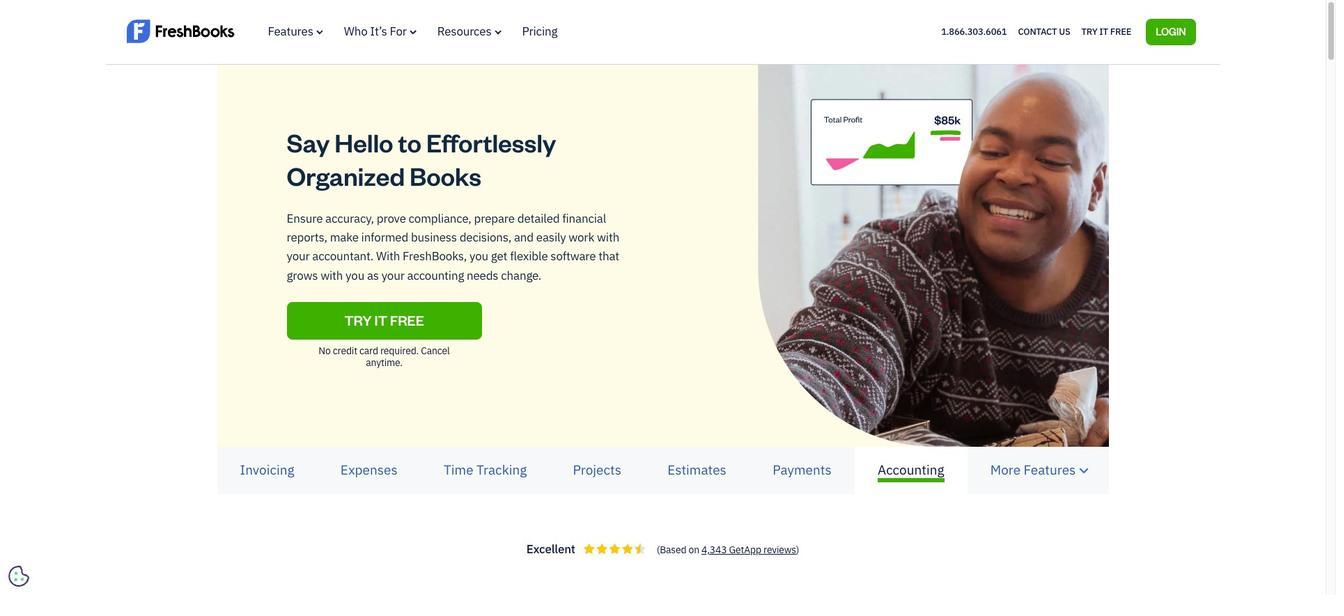 Task type: vqa. For each thing, say whether or not it's contained in the screenshot.
top your
yes



Task type: describe. For each thing, give the bounding box(es) containing it.
decisions,
[[460, 230, 511, 245]]

time tracking
[[444, 462, 527, 479]]

detailed
[[517, 211, 560, 226]]

0 horizontal spatial you
[[346, 268, 364, 283]]

resources link
[[437, 24, 501, 39]]

card
[[359, 345, 378, 357]]

change.
[[501, 268, 541, 283]]

work
[[569, 230, 594, 245]]

and
[[514, 230, 534, 245]]

1 horizontal spatial you
[[469, 249, 488, 264]]

try it free link
[[287, 302, 482, 340]]

more features link
[[967, 450, 1109, 492]]

4.5 stars image
[[583, 544, 645, 555]]

free
[[1110, 26, 1131, 37]]

it's
[[370, 24, 387, 39]]

with
[[376, 249, 400, 264]]

1.866.303.6061
[[941, 26, 1007, 37]]

ensure accuracy, prove compliance, prepare detailed financial reports, make informed business decisions, and easily work with your accountant. with freshbooks, you get flexible software that grows with you as your accounting needs change.
[[287, 211, 619, 283]]

resources
[[437, 24, 491, 39]]

organized
[[287, 159, 405, 192]]

try it free link
[[1081, 23, 1131, 41]]

who it's for
[[344, 24, 407, 39]]

4,343 getapp reviews link
[[701, 544, 796, 557]]

reviews
[[763, 544, 796, 557]]

(based on 4,343 getapp reviews )
[[657, 544, 799, 557]]

on
[[689, 544, 699, 557]]

credit
[[333, 345, 357, 357]]

get
[[491, 249, 507, 264]]

business
[[411, 230, 457, 245]]

accounting
[[407, 268, 464, 283]]

try
[[344, 311, 372, 329]]

needs
[[467, 268, 498, 283]]

free
[[390, 311, 424, 329]]

1.866.303.6061 link
[[941, 26, 1007, 37]]

try it free
[[344, 311, 424, 329]]

who it's for link
[[344, 24, 416, 39]]

accountant.
[[312, 249, 374, 264]]

contact us
[[1018, 26, 1070, 37]]

try
[[1081, 26, 1097, 37]]

it
[[374, 311, 387, 329]]

1 horizontal spatial features
[[1024, 462, 1076, 479]]

accounting link
[[855, 450, 967, 492]]

payments link
[[750, 450, 855, 492]]

cookie consent banner dialog
[[10, 424, 219, 585]]

0 horizontal spatial features
[[268, 24, 313, 39]]

pricing link
[[522, 24, 557, 39]]

no credit card required. cancel anytime.
[[319, 345, 450, 369]]

contact
[[1018, 26, 1057, 37]]

software
[[551, 249, 596, 264]]

tracking
[[476, 462, 527, 479]]

time tracking link
[[421, 450, 550, 492]]

hello
[[335, 126, 393, 158]]

as
[[367, 268, 379, 283]]

flexible
[[510, 249, 548, 264]]

invoicing
[[240, 462, 294, 479]]

more features
[[990, 462, 1076, 479]]

expenses link
[[317, 450, 421, 492]]

)
[[796, 544, 799, 557]]



Task type: locate. For each thing, give the bounding box(es) containing it.
features
[[268, 24, 313, 39], [1024, 462, 1076, 479]]

expenses
[[340, 462, 398, 479]]

features link
[[268, 24, 323, 39]]

more
[[990, 462, 1021, 479]]

contact us link
[[1018, 23, 1070, 41]]

easily
[[536, 230, 566, 245]]

getapp
[[729, 544, 761, 557]]

1 horizontal spatial your
[[381, 268, 404, 283]]

payments
[[773, 462, 832, 479]]

features left who
[[268, 24, 313, 39]]

say
[[287, 126, 330, 158]]

estimates link
[[644, 450, 750, 492]]

excellent
[[526, 542, 575, 557]]

accuracy,
[[325, 211, 374, 226]]

time
[[444, 462, 473, 479]]

1 vertical spatial with
[[321, 268, 343, 283]]

with up that
[[597, 230, 619, 245]]

effortlessly
[[426, 126, 556, 158]]

it
[[1099, 26, 1108, 37]]

your down with
[[381, 268, 404, 283]]

prepare
[[474, 211, 515, 226]]

0 vertical spatial you
[[469, 249, 488, 264]]

who
[[344, 24, 367, 39]]

that
[[598, 249, 619, 264]]

you left as on the left of page
[[346, 268, 364, 283]]

you
[[469, 249, 488, 264], [346, 268, 364, 283]]

ensure
[[287, 211, 323, 226]]

0 vertical spatial features
[[268, 24, 313, 39]]

1 vertical spatial features
[[1024, 462, 1076, 479]]

login link
[[1146, 19, 1196, 45]]

invoicing link
[[217, 450, 317, 492]]

us
[[1059, 26, 1070, 37]]

no
[[319, 345, 331, 357]]

required.
[[380, 345, 419, 357]]

projects link
[[550, 450, 644, 492]]

say hello to effortlessly organized books
[[287, 126, 556, 192]]

with down the accountant.
[[321, 268, 343, 283]]

projects
[[573, 462, 621, 479]]

1 vertical spatial your
[[381, 268, 404, 283]]

you up needs
[[469, 249, 488, 264]]

1 horizontal spatial with
[[597, 230, 619, 245]]

freshbooks,
[[403, 249, 467, 264]]

estimates
[[667, 462, 726, 479]]

cancel
[[421, 345, 450, 357]]

your
[[287, 249, 310, 264], [381, 268, 404, 283]]

1 vertical spatial you
[[346, 268, 364, 283]]

features right more
[[1024, 462, 1076, 479]]

reports,
[[287, 230, 327, 245]]

your up grows
[[287, 249, 310, 264]]

pricing
[[522, 24, 557, 39]]

prove
[[377, 211, 406, 226]]

0 vertical spatial with
[[597, 230, 619, 245]]

cookie preferences image
[[8, 566, 29, 587]]

try it free
[[1081, 26, 1131, 37]]

make
[[330, 230, 359, 245]]

to
[[398, 126, 421, 158]]

(based
[[657, 544, 686, 557]]

accounting
[[878, 462, 944, 479]]

financial
[[562, 211, 606, 226]]

0 horizontal spatial your
[[287, 249, 310, 264]]

freshbooks logo image
[[126, 18, 234, 44]]

login
[[1156, 25, 1186, 37]]

informed
[[361, 230, 408, 245]]

grows
[[287, 268, 318, 283]]

0 vertical spatial your
[[287, 249, 310, 264]]

anytime.
[[366, 357, 402, 369]]

with
[[597, 230, 619, 245], [321, 268, 343, 283]]

books
[[410, 159, 481, 192]]

0 horizontal spatial with
[[321, 268, 343, 283]]

for
[[390, 24, 407, 39]]

compliance,
[[409, 211, 471, 226]]

4,343
[[701, 544, 727, 557]]



